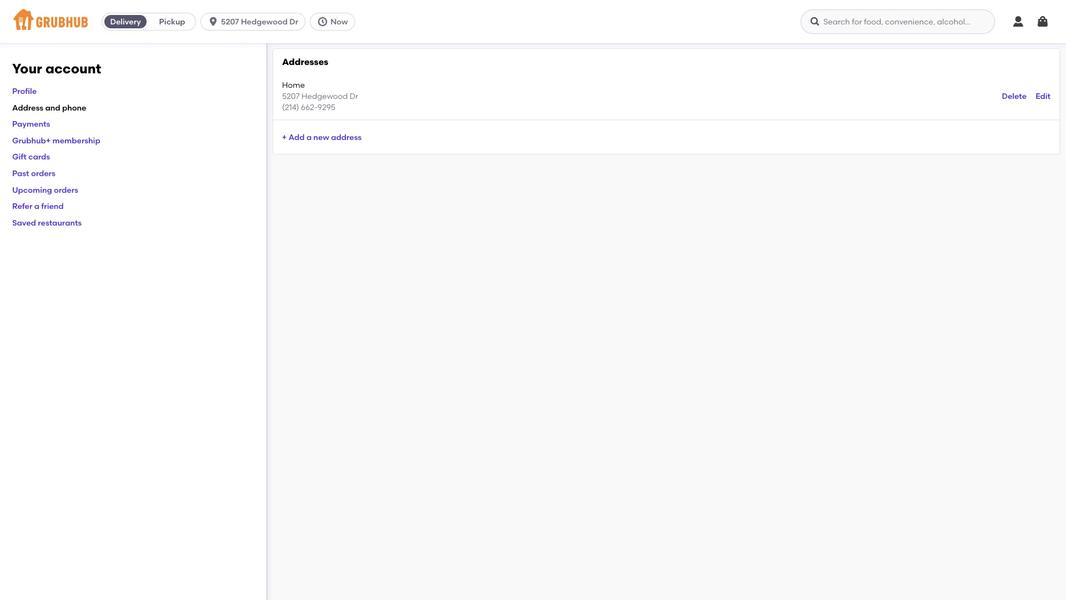 Task type: vqa. For each thing, say whether or not it's contained in the screenshot.
the right 5207
yes



Task type: describe. For each thing, give the bounding box(es) containing it.
friend
[[41, 201, 64, 211]]

1 horizontal spatial svg image
[[810, 16, 821, 27]]

cards
[[28, 152, 50, 161]]

dr inside home 5207 hedgewood dr (214) 662-9295
[[350, 91, 359, 101]]

+ add a new address
[[282, 132, 362, 142]]

home 5207 hedgewood dr (214) 662-9295
[[282, 80, 359, 112]]

5207 inside button
[[221, 17, 239, 26]]

1 horizontal spatial svg image
[[1037, 15, 1050, 28]]

delete
[[1003, 91, 1028, 101]]

hedgewood inside home 5207 hedgewood dr (214) 662-9295
[[302, 91, 348, 101]]

5207 hedgewood dr button
[[201, 13, 310, 31]]

saved restaurants link
[[12, 218, 82, 227]]

gift
[[12, 152, 26, 161]]

refer
[[12, 201, 32, 211]]

restaurants
[[38, 218, 82, 227]]

your account
[[12, 61, 101, 77]]

grubhub+ membership link
[[12, 136, 100, 145]]

edit button
[[1036, 86, 1051, 106]]

svg image inside 5207 hedgewood dr button
[[208, 16, 219, 27]]

grubhub+
[[12, 136, 51, 145]]

662-
[[301, 103, 318, 112]]

phone
[[62, 103, 86, 112]]

now button
[[310, 13, 360, 31]]

9295
[[318, 103, 336, 112]]

refer a friend link
[[12, 201, 64, 211]]

delivery
[[110, 17, 141, 26]]

new
[[314, 132, 329, 142]]

5207 inside home 5207 hedgewood dr (214) 662-9295
[[282, 91, 300, 101]]

gift cards
[[12, 152, 50, 161]]

edit
[[1036, 91, 1051, 101]]

grubhub+ membership
[[12, 136, 100, 145]]

address
[[12, 103, 43, 112]]

dr inside button
[[290, 17, 299, 26]]

Search for food, convenience, alcohol... search field
[[801, 9, 996, 34]]

upcoming
[[12, 185, 52, 194]]

past orders
[[12, 168, 55, 178]]



Task type: locate. For each thing, give the bounding box(es) containing it.
address and phone
[[12, 103, 86, 112]]

profile
[[12, 86, 37, 96]]

membership
[[53, 136, 100, 145]]

hedgewood
[[241, 17, 288, 26], [302, 91, 348, 101]]

upcoming orders
[[12, 185, 78, 194]]

1 horizontal spatial 5207
[[282, 91, 300, 101]]

1 vertical spatial hedgewood
[[302, 91, 348, 101]]

0 vertical spatial hedgewood
[[241, 17, 288, 26]]

upcoming orders link
[[12, 185, 78, 194]]

0 horizontal spatial a
[[34, 201, 39, 211]]

a inside button
[[307, 132, 312, 142]]

main navigation navigation
[[0, 0, 1067, 43]]

profile link
[[12, 86, 37, 96]]

address
[[331, 132, 362, 142]]

svg image
[[1013, 15, 1026, 28], [317, 16, 329, 27], [810, 16, 821, 27]]

orders for past orders
[[31, 168, 55, 178]]

address and phone link
[[12, 103, 86, 112]]

payments
[[12, 119, 50, 129]]

1 vertical spatial dr
[[350, 91, 359, 101]]

home
[[282, 80, 305, 89]]

0 horizontal spatial 5207
[[221, 17, 239, 26]]

0 horizontal spatial dr
[[290, 17, 299, 26]]

add
[[289, 132, 305, 142]]

dr left now button
[[290, 17, 299, 26]]

pickup
[[159, 17, 185, 26]]

a left 'new'
[[307, 132, 312, 142]]

refer a friend
[[12, 201, 64, 211]]

svg image inside now button
[[317, 16, 329, 27]]

gift cards link
[[12, 152, 50, 161]]

1 horizontal spatial a
[[307, 132, 312, 142]]

addresses
[[282, 56, 329, 67]]

hedgewood inside button
[[241, 17, 288, 26]]

now
[[331, 17, 348, 26]]

a right refer
[[34, 201, 39, 211]]

(214)
[[282, 103, 299, 112]]

dr
[[290, 17, 299, 26], [350, 91, 359, 101]]

0 vertical spatial 5207
[[221, 17, 239, 26]]

+ add a new address button
[[282, 127, 362, 147]]

1 vertical spatial a
[[34, 201, 39, 211]]

+
[[282, 132, 287, 142]]

and
[[45, 103, 60, 112]]

1 horizontal spatial hedgewood
[[302, 91, 348, 101]]

0 vertical spatial orders
[[31, 168, 55, 178]]

account
[[45, 61, 101, 77]]

orders up upcoming orders link
[[31, 168, 55, 178]]

0 horizontal spatial svg image
[[317, 16, 329, 27]]

your
[[12, 61, 42, 77]]

saved
[[12, 218, 36, 227]]

0 vertical spatial dr
[[290, 17, 299, 26]]

0 horizontal spatial hedgewood
[[241, 17, 288, 26]]

svg image
[[1037, 15, 1050, 28], [208, 16, 219, 27]]

a
[[307, 132, 312, 142], [34, 201, 39, 211]]

0 vertical spatial a
[[307, 132, 312, 142]]

1 horizontal spatial dr
[[350, 91, 359, 101]]

1 vertical spatial 5207
[[282, 91, 300, 101]]

orders up friend
[[54, 185, 78, 194]]

delete button
[[1003, 86, 1028, 106]]

0 horizontal spatial svg image
[[208, 16, 219, 27]]

orders for upcoming orders
[[54, 185, 78, 194]]

1 vertical spatial orders
[[54, 185, 78, 194]]

dr up address
[[350, 91, 359, 101]]

past orders link
[[12, 168, 55, 178]]

past
[[12, 168, 29, 178]]

5207 hedgewood dr
[[221, 17, 299, 26]]

delivery button
[[102, 13, 149, 31]]

orders
[[31, 168, 55, 178], [54, 185, 78, 194]]

2 horizontal spatial svg image
[[1013, 15, 1026, 28]]

payments link
[[12, 119, 50, 129]]

5207
[[221, 17, 239, 26], [282, 91, 300, 101]]

saved restaurants
[[12, 218, 82, 227]]

pickup button
[[149, 13, 196, 31]]



